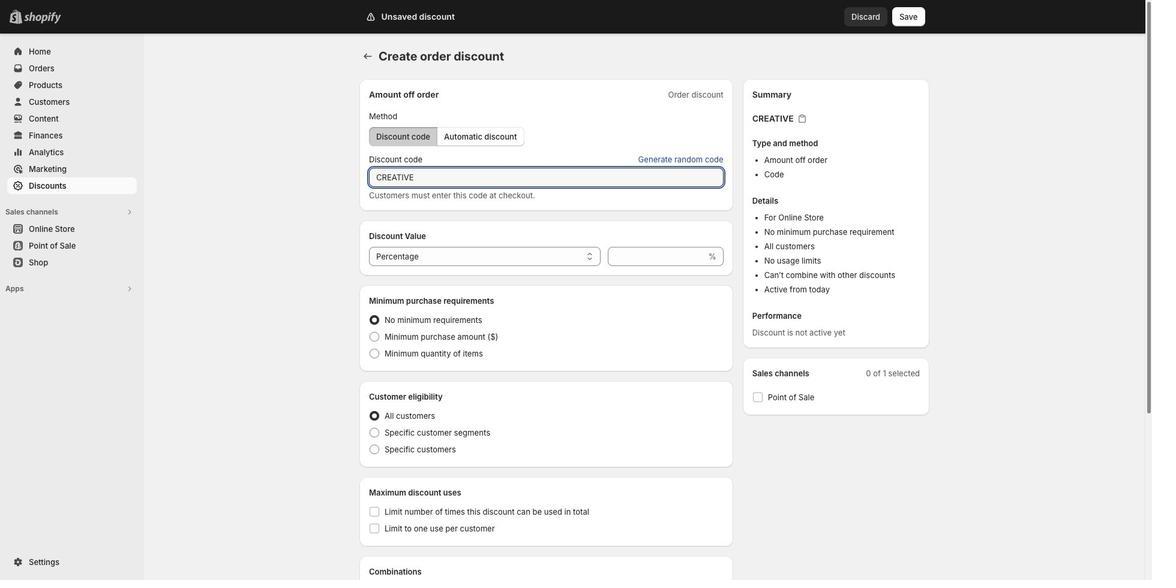 Task type: locate. For each thing, give the bounding box(es) containing it.
shopify image
[[24, 12, 61, 24]]

None text field
[[369, 168, 724, 187], [608, 247, 706, 266], [369, 168, 724, 187], [608, 247, 706, 266]]



Task type: vqa. For each thing, say whether or not it's contained in the screenshot.
Home link
no



